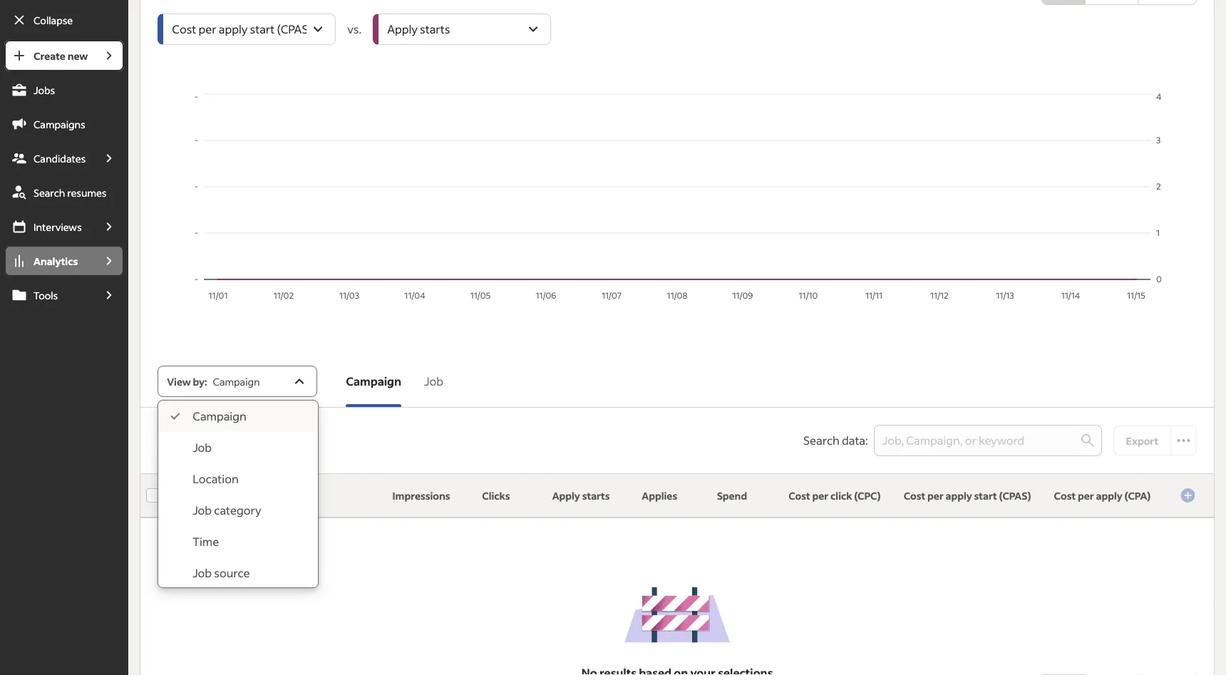Task type: vqa. For each thing, say whether or not it's contained in the screenshot.
rightmost management
no



Task type: describe. For each thing, give the bounding box(es) containing it.
collapse button
[[4, 4, 124, 36]]

(cpc)
[[855, 490, 881, 503]]

impressions
[[393, 490, 451, 503]]

campaigns link
[[4, 108, 124, 140]]

view by: campaign
[[167, 375, 260, 388]]

clicks
[[482, 490, 510, 503]]

data:
[[842, 433, 869, 448]]

campaigns
[[34, 118, 85, 131]]

analytics
[[34, 255, 78, 267]]

job category
[[193, 503, 261, 518]]

starts
[[583, 490, 610, 503]]

location
[[193, 472, 239, 486]]

interviews link
[[4, 211, 94, 243]]

campaign inside option
[[193, 409, 247, 424]]

job left source
[[193, 566, 212, 581]]

job up time
[[193, 503, 212, 518]]

cost per apply (cpa)
[[1055, 490, 1152, 503]]

cost for cost per apply start (cpas)
[[904, 490, 926, 503]]

search resumes
[[34, 186, 107, 199]]

spend
[[717, 490, 748, 503]]

apply starts
[[553, 490, 610, 503]]

per for cost per click (cpc)
[[813, 490, 829, 503]]

cost per apply start (cpas)
[[904, 490, 1032, 503]]

view
[[167, 375, 191, 388]]

applies
[[642, 490, 678, 503]]

job up the location
[[193, 440, 212, 455]]

click
[[831, 490, 853, 503]]

interviews
[[34, 220, 82, 233]]

time
[[193, 535, 219, 549]]

search for search data:
[[804, 433, 840, 448]]



Task type: locate. For each thing, give the bounding box(es) containing it.
jobs
[[34, 83, 55, 96]]

region
[[158, 91, 1198, 305]]

create
[[34, 49, 66, 62]]

job source
[[193, 566, 250, 581]]

1 horizontal spatial apply
[[1097, 490, 1123, 503]]

search
[[34, 186, 65, 199], [804, 433, 840, 448]]

job right the 'campaign' button
[[424, 374, 444, 389]]

campaign
[[346, 374, 402, 389], [213, 375, 260, 388], [193, 409, 247, 424]]

menu bar containing create new
[[0, 40, 129, 676]]

cost for cost per apply (cpa)
[[1055, 490, 1077, 503]]

apply for (cpa)
[[1097, 490, 1123, 503]]

job inside button
[[424, 374, 444, 389]]

cost right (cpc)
[[904, 490, 926, 503]]

analytics link
[[4, 245, 94, 277]]

campaign button
[[335, 362, 413, 402]]

create new
[[34, 49, 88, 62]]

tools link
[[4, 280, 94, 311]]

1 vertical spatial search
[[804, 433, 840, 448]]

apply
[[553, 490, 581, 503]]

list box containing campaign
[[159, 401, 318, 589]]

by:
[[193, 375, 207, 388]]

0 horizontal spatial apply
[[946, 490, 973, 503]]

per for cost per apply (cpa)
[[1078, 490, 1095, 503]]

per
[[813, 490, 829, 503], [928, 490, 944, 503], [1078, 490, 1095, 503]]

search for search resumes
[[34, 186, 65, 199]]

new
[[68, 49, 88, 62]]

category
[[214, 503, 261, 518]]

apply for start
[[946, 490, 973, 503]]

1 cost from the left
[[789, 490, 811, 503]]

(cpas)
[[1000, 490, 1032, 503]]

per left start
[[928, 490, 944, 503]]

cost right (cpas)
[[1055, 490, 1077, 503]]

cost
[[789, 490, 811, 503], [904, 490, 926, 503], [1055, 490, 1077, 503]]

0 horizontal spatial per
[[813, 490, 829, 503]]

apply
[[946, 490, 973, 503], [1097, 490, 1123, 503]]

1 horizontal spatial cost
[[904, 490, 926, 503]]

candidates
[[34, 152, 86, 165]]

source
[[214, 566, 250, 581]]

campaign left job button
[[346, 374, 402, 389]]

apply left start
[[946, 490, 973, 503]]

create new link
[[4, 40, 94, 71]]

per for cost per apply start (cpas)
[[928, 490, 944, 503]]

collapse
[[34, 14, 73, 26]]

0 vertical spatial search
[[34, 186, 65, 199]]

no results available image
[[624, 587, 731, 643]]

1 horizontal spatial search
[[804, 433, 840, 448]]

menu bar
[[0, 40, 129, 676]]

(cpa)
[[1125, 490, 1152, 503]]

tools
[[34, 289, 58, 302]]

2 cost from the left
[[904, 490, 926, 503]]

cost left click
[[789, 490, 811, 503]]

vs.
[[348, 22, 362, 36]]

3 cost from the left
[[1055, 490, 1077, 503]]

per left (cpa)
[[1078, 490, 1095, 503]]

0 horizontal spatial search
[[34, 186, 65, 199]]

start
[[975, 490, 998, 503]]

1 apply from the left
[[946, 490, 973, 503]]

campaign up campaign option
[[213, 375, 260, 388]]

list box
[[159, 401, 318, 589]]

1 per from the left
[[813, 490, 829, 503]]

search resumes link
[[4, 177, 124, 208]]

candidates link
[[4, 143, 94, 174]]

2 apply from the left
[[1097, 490, 1123, 503]]

3 per from the left
[[1078, 490, 1095, 503]]

job
[[424, 374, 444, 389], [193, 440, 212, 455], [193, 503, 212, 518], [193, 566, 212, 581]]

1 horizontal spatial per
[[928, 490, 944, 503]]

resumes
[[67, 186, 107, 199]]

search up 'interviews' link
[[34, 186, 65, 199]]

cost for cost per click (cpc)
[[789, 490, 811, 503]]

campaign inside button
[[346, 374, 402, 389]]

cost per click (cpc)
[[789, 490, 881, 503]]

campaign option
[[159, 401, 318, 432]]

job button
[[413, 362, 455, 402]]

apply left (cpa)
[[1097, 490, 1123, 503]]

2 per from the left
[[928, 490, 944, 503]]

per left click
[[813, 490, 829, 503]]

search inside search resumes link
[[34, 186, 65, 199]]

2 horizontal spatial cost
[[1055, 490, 1077, 503]]

2 horizontal spatial per
[[1078, 490, 1095, 503]]

jobs link
[[4, 74, 124, 106]]

search left the data:
[[804, 433, 840, 448]]

0 horizontal spatial cost
[[789, 490, 811, 503]]

search data:
[[804, 433, 869, 448]]

campaign down view by: campaign at left
[[193, 409, 247, 424]]



